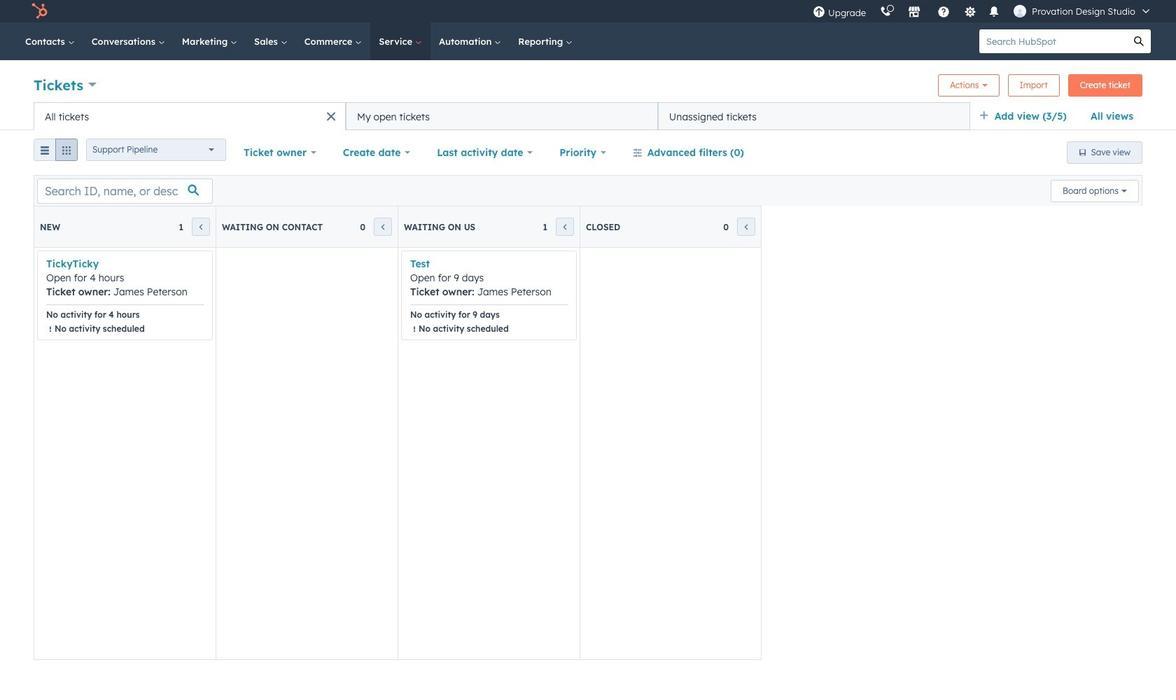 Task type: describe. For each thing, give the bounding box(es) containing it.
marketplaces image
[[908, 6, 921, 19]]

Search ID, name, or description search field
[[37, 178, 213, 203]]



Task type: vqa. For each thing, say whether or not it's contained in the screenshot.
menu
yes



Task type: locate. For each thing, give the bounding box(es) containing it.
banner
[[34, 70, 1143, 102]]

james peterson image
[[1014, 5, 1027, 18]]

group
[[34, 139, 78, 167]]

menu
[[806, 0, 1160, 22]]

Search HubSpot search field
[[980, 29, 1128, 53]]



